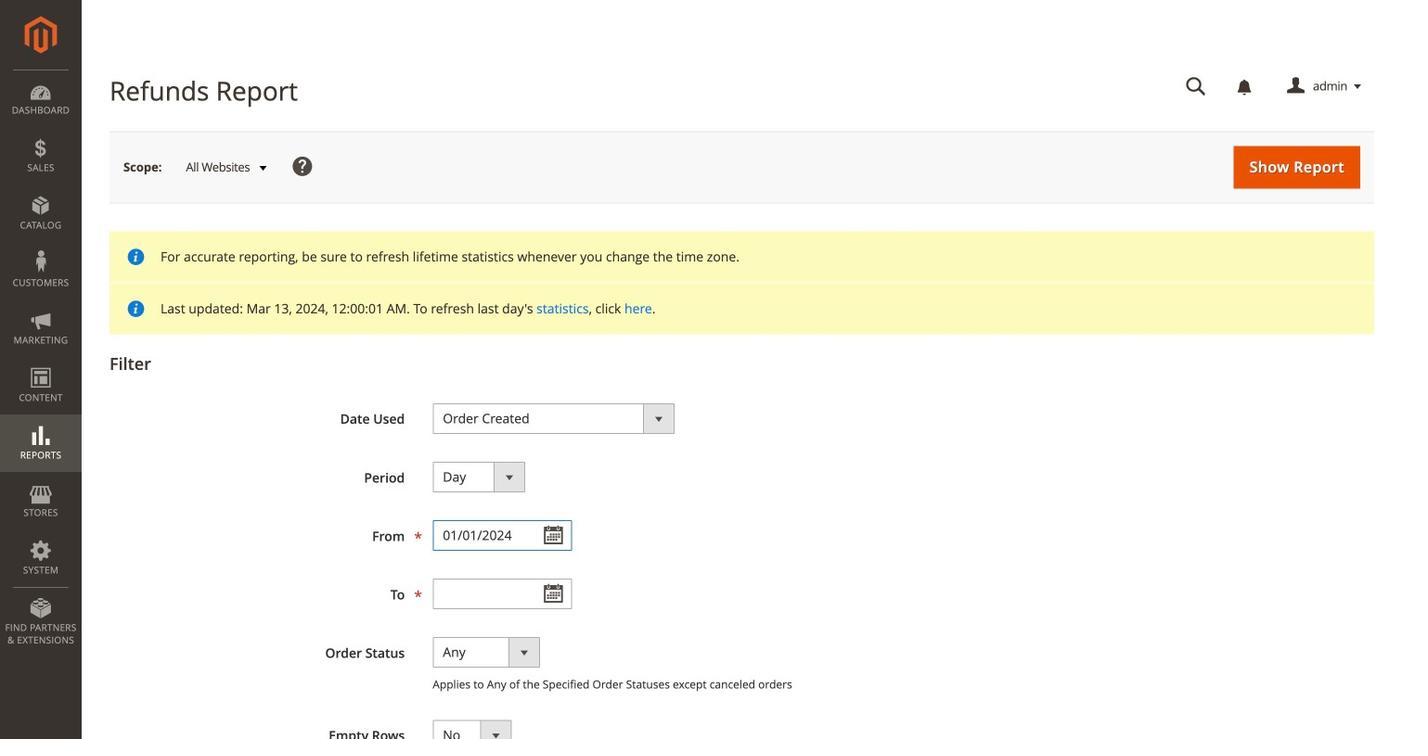 Task type: locate. For each thing, give the bounding box(es) containing it.
magento admin panel image
[[25, 16, 57, 54]]

None text field
[[1173, 71, 1220, 103], [433, 521, 572, 551], [433, 579, 572, 610], [1173, 71, 1220, 103], [433, 521, 572, 551], [433, 579, 572, 610]]

menu bar
[[0, 70, 82, 656]]



Task type: vqa. For each thing, say whether or not it's contained in the screenshot.
Magento Admin Panel image
yes



